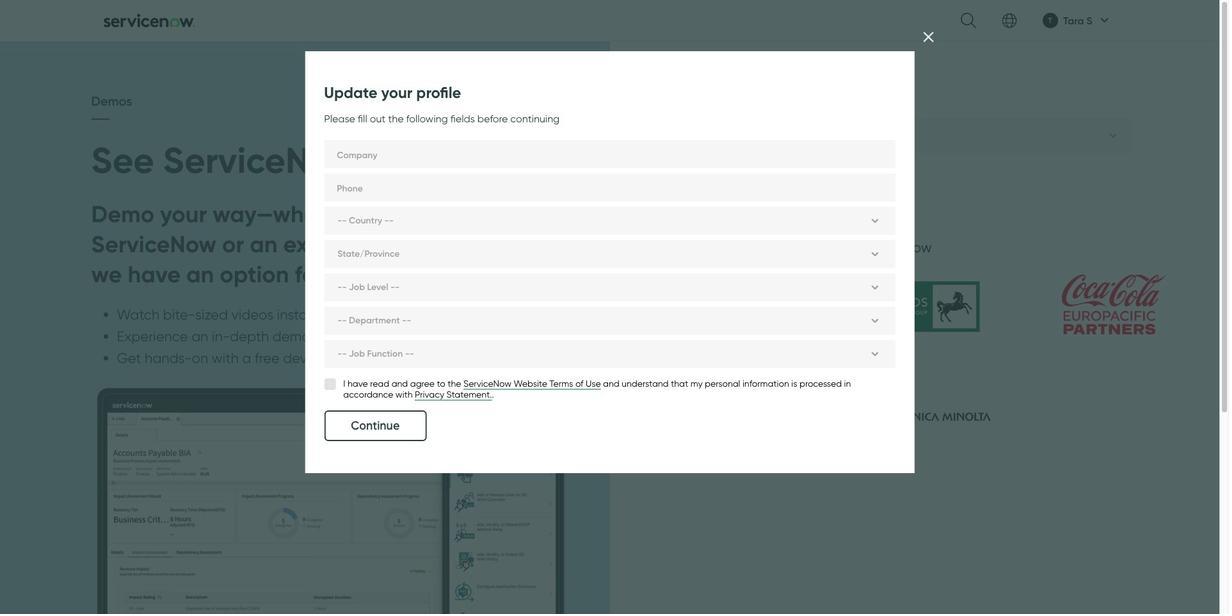 Task type: vqa. For each thing, say whether or not it's contained in the screenshot.
text field
yes



Task type: locate. For each thing, give the bounding box(es) containing it.
None text field
[[324, 174, 896, 202]]

None text field
[[324, 140, 896, 168]]

arc image
[[1100, 15, 1109, 25]]



Task type: describe. For each thing, give the bounding box(es) containing it.
servicenow image
[[103, 13, 195, 28]]



